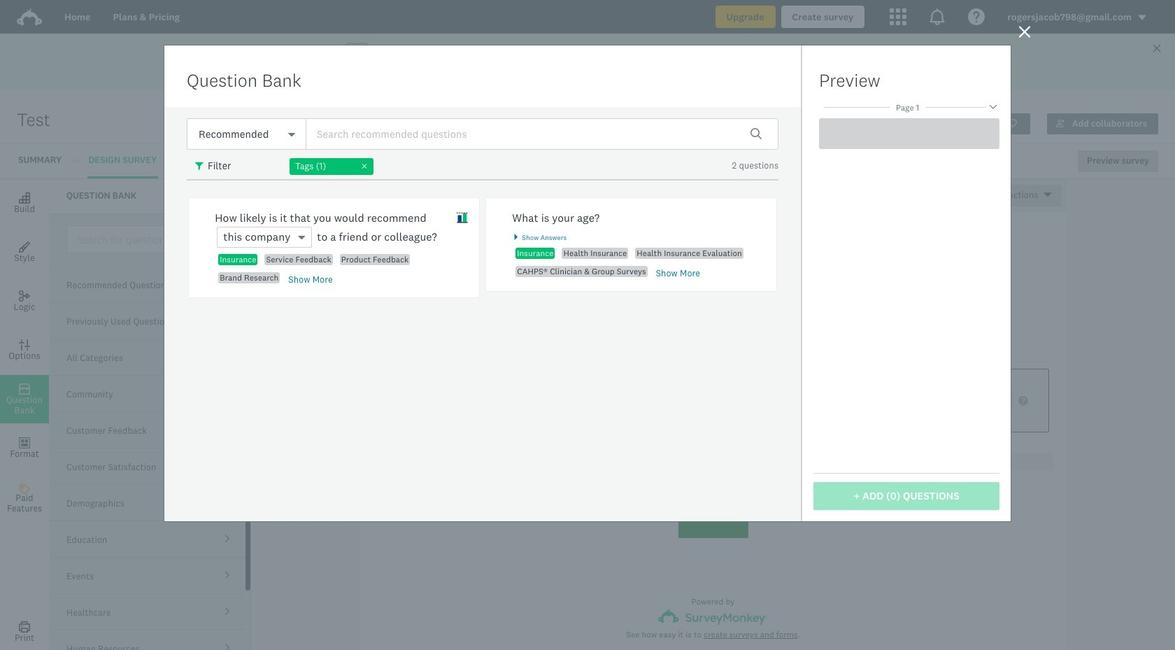 Task type: vqa. For each thing, say whether or not it's contained in the screenshot.
Search templates field
no



Task type: describe. For each thing, give the bounding box(es) containing it.
0 horizontal spatial icon   xjtfe image
[[195, 161, 205, 171]]

1 vertical spatial icon   xjtfe image
[[456, 212, 468, 224]]



Task type: locate. For each thing, give the bounding box(es) containing it.
1 products icon image from the left
[[890, 8, 907, 25]]

0 vertical spatial icon   xjtfe image
[[195, 161, 205, 171]]

2 products icon image from the left
[[929, 8, 946, 25]]

1 horizontal spatial icon   xjtfe image
[[456, 212, 468, 224]]

Search recommended questions text field
[[306, 118, 779, 150]]

help icon image
[[969, 8, 985, 25]]

surveymonkey logo image
[[17, 8, 42, 26]]

products icon image
[[890, 8, 907, 25], [929, 8, 946, 25]]

1 horizontal spatial products icon image
[[929, 8, 946, 25]]

rewards image
[[336, 39, 401, 84]]

0 horizontal spatial products icon image
[[890, 8, 907, 25]]

Search for questions text field
[[66, 225, 244, 253]]

surveymonkey image
[[658, 609, 768, 625]]

icon   xjtfe image
[[195, 161, 205, 171], [456, 212, 468, 224]]



